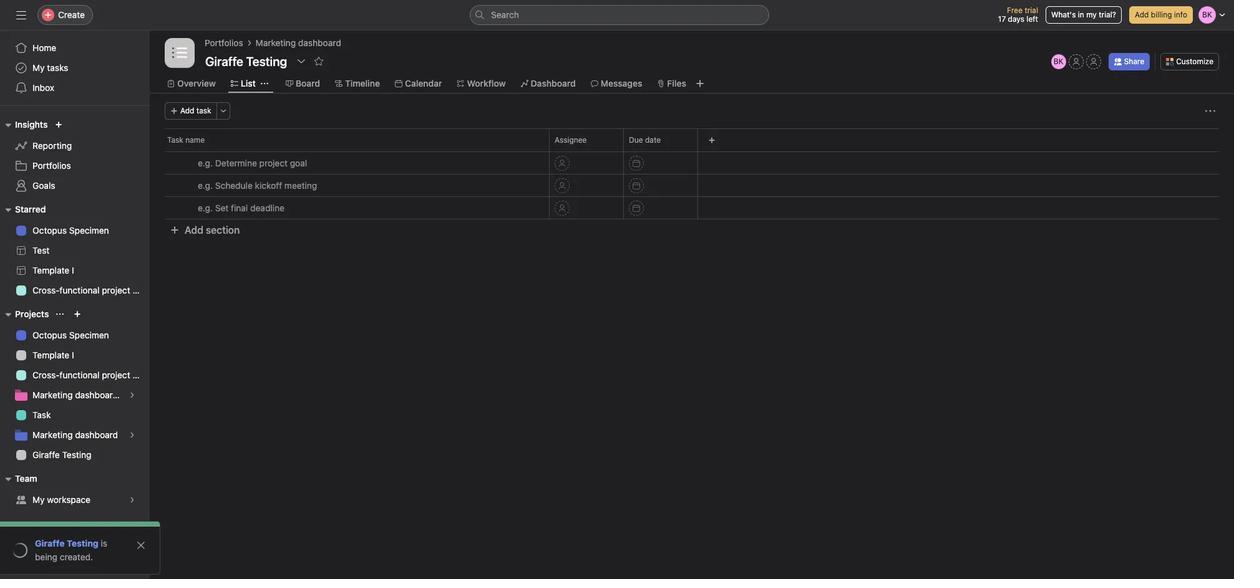 Task type: locate. For each thing, give the bounding box(es) containing it.
add inside add billing info button
[[1135, 10, 1149, 19]]

1 horizontal spatial dashboard
[[298, 37, 341, 48]]

giraffe
[[32, 450, 60, 460], [35, 538, 65, 549]]

assignee
[[555, 135, 587, 145]]

specimen inside starred element
[[69, 225, 109, 236]]

specimen down new project or portfolio icon
[[69, 330, 109, 341]]

specimen up test link
[[69, 225, 109, 236]]

cross- up projects
[[32, 285, 60, 296]]

dashboard down task link
[[75, 430, 118, 441]]

date
[[645, 135, 661, 145]]

giraffe testing
[[32, 450, 91, 460], [35, 538, 98, 549]]

0 vertical spatial portfolios link
[[205, 36, 243, 50]]

my tasks link
[[7, 58, 142, 78]]

marketing dashboard down task link
[[32, 430, 118, 441]]

1 vertical spatial add
[[180, 106, 194, 115]]

0 vertical spatial giraffe
[[32, 450, 60, 460]]

1 vertical spatial functional
[[60, 370, 100, 381]]

add inside add section button
[[185, 225, 203, 236]]

1 cross-functional project plan link from the top
[[7, 281, 150, 301]]

template i down test
[[32, 265, 74, 276]]

my tasks
[[32, 62, 68, 73]]

1 horizontal spatial more actions image
[[1206, 106, 1215, 116]]

2 template from the top
[[32, 350, 69, 361]]

dashboard up add to starred icon
[[298, 37, 341, 48]]

testing up teams 'element'
[[62, 450, 91, 460]]

0 vertical spatial testing
[[62, 450, 91, 460]]

add left "section"
[[185, 225, 203, 236]]

test link
[[7, 241, 142, 261]]

messages link
[[591, 77, 642, 90]]

marketing dashboard link up show options icon
[[256, 36, 341, 50]]

project inside starred element
[[102, 285, 130, 296]]

octopus down show options, current sort, top image
[[32, 330, 67, 341]]

row
[[150, 129, 1234, 152], [165, 151, 1219, 152]]

octopus inside projects element
[[32, 330, 67, 341]]

0 horizontal spatial portfolios link
[[7, 156, 142, 176]]

new project or portfolio image
[[74, 311, 81, 318]]

overview
[[177, 78, 216, 89]]

task for task
[[32, 410, 51, 421]]

1 vertical spatial plan
[[133, 370, 150, 381]]

1 horizontal spatial task
[[167, 135, 183, 145]]

tab actions image
[[261, 80, 268, 87]]

marketing dashboard up show options icon
[[256, 37, 341, 48]]

2 cross- from the top
[[32, 370, 60, 381]]

0 vertical spatial marketing dashboard link
[[256, 36, 341, 50]]

plan
[[133, 285, 150, 296], [133, 370, 150, 381]]

my for my workspace
[[32, 495, 45, 505]]

add
[[1135, 10, 1149, 19], [180, 106, 194, 115], [185, 225, 203, 236]]

my
[[32, 62, 45, 73], [32, 495, 45, 505]]

0 vertical spatial giraffe testing
[[32, 450, 91, 460]]

octopus specimen link
[[7, 221, 142, 241], [7, 326, 142, 346]]

3 e.g. from the top
[[198, 203, 213, 213]]

add for add section
[[185, 225, 203, 236]]

portfolios link
[[205, 36, 243, 50], [7, 156, 142, 176]]

meeting
[[284, 180, 317, 191]]

1 cross-functional project plan from the top
[[32, 285, 150, 296]]

cross-functional project plan link up new project or portfolio icon
[[7, 281, 150, 301]]

1 vertical spatial marketing
[[32, 390, 73, 401]]

0 vertical spatial marketing
[[256, 37, 296, 48]]

e.g. schedule kickoff meeting row
[[150, 174, 1234, 197]]

my workspace link
[[7, 490, 142, 510]]

0 vertical spatial template
[[32, 265, 69, 276]]

e.g.
[[198, 158, 213, 168], [198, 180, 213, 191], [198, 203, 213, 213]]

1 horizontal spatial portfolios link
[[205, 36, 243, 50]]

0 horizontal spatial portfolios
[[32, 160, 71, 171]]

portfolios link up list link
[[205, 36, 243, 50]]

e.g. left schedule
[[198, 180, 213, 191]]

functional up new project or portfolio icon
[[60, 285, 100, 296]]

1 vertical spatial dashboard
[[75, 430, 118, 441]]

e.g. determine project goal
[[198, 158, 307, 168]]

1 vertical spatial giraffe
[[35, 538, 65, 549]]

0 vertical spatial plan
[[133, 285, 150, 296]]

1 vertical spatial template i
[[32, 350, 74, 361]]

is being created.
[[35, 538, 107, 563]]

1 vertical spatial octopus specimen link
[[7, 326, 142, 346]]

1 vertical spatial i
[[72, 350, 74, 361]]

1 vertical spatial template
[[32, 350, 69, 361]]

0 vertical spatial i
[[72, 265, 74, 276]]

0 vertical spatial cross-functional project plan
[[32, 285, 150, 296]]

list
[[241, 78, 256, 89]]

dashboard
[[298, 37, 341, 48], [75, 430, 118, 441]]

e.g. for e.g. determine project goal
[[198, 158, 213, 168]]

i
[[72, 265, 74, 276], [72, 350, 74, 361]]

see details, my workspace image
[[129, 497, 136, 504]]

cross-functional project plan
[[32, 285, 150, 296], [32, 370, 150, 381]]

1 template i from the top
[[32, 265, 74, 276]]

octopus specimen for template i
[[32, 330, 109, 341]]

task inside projects element
[[32, 410, 51, 421]]

1 specimen from the top
[[69, 225, 109, 236]]

functional
[[60, 285, 100, 296], [60, 370, 100, 381]]

octopus
[[32, 225, 67, 236], [32, 330, 67, 341]]

marketing dashboard
[[256, 37, 341, 48], [32, 430, 118, 441]]

my left tasks
[[32, 62, 45, 73]]

2 i from the top
[[72, 350, 74, 361]]

octopus specimen
[[32, 225, 109, 236], [32, 330, 109, 341]]

global element
[[0, 31, 150, 105]]

giraffe testing link
[[7, 446, 142, 465], [35, 538, 98, 549]]

portfolios link inside insights element
[[7, 156, 142, 176]]

cross-functional project plan link up marketing dashboards
[[7, 366, 150, 386]]

template i link up marketing dashboards
[[7, 346, 142, 366]]

project up 'kickoff'
[[259, 158, 288, 168]]

hide sidebar image
[[16, 10, 26, 20]]

0 vertical spatial task
[[167, 135, 183, 145]]

workflow
[[467, 78, 506, 89]]

0 horizontal spatial more actions image
[[219, 107, 227, 115]]

None text field
[[202, 50, 290, 72]]

1 vertical spatial template i link
[[7, 346, 142, 366]]

testing
[[62, 450, 91, 460], [67, 538, 98, 549]]

0 vertical spatial specimen
[[69, 225, 109, 236]]

functional up marketing dashboards
[[60, 370, 100, 381]]

1 vertical spatial cross-functional project plan link
[[7, 366, 150, 386]]

my inside teams 'element'
[[32, 495, 45, 505]]

octopus specimen inside starred element
[[32, 225, 109, 236]]

1 cross- from the top
[[32, 285, 60, 296]]

my down team
[[32, 495, 45, 505]]

customize button
[[1161, 53, 1219, 71]]

1 vertical spatial portfolios link
[[7, 156, 142, 176]]

e.g. inside row
[[198, 158, 213, 168]]

0 vertical spatial cross-
[[32, 285, 60, 296]]

template
[[32, 265, 69, 276], [32, 350, 69, 361]]

1 vertical spatial marketing dashboard link
[[7, 426, 142, 446]]

1 vertical spatial e.g.
[[198, 180, 213, 191]]

2 cross-functional project plan link from the top
[[7, 366, 150, 386]]

marketing dashboard link inside projects element
[[7, 426, 142, 446]]

portfolios link down reporting
[[7, 156, 142, 176]]

marketing up task link
[[32, 390, 73, 401]]

1 vertical spatial my
[[32, 495, 45, 505]]

1 e.g. from the top
[[198, 158, 213, 168]]

2 specimen from the top
[[69, 330, 109, 341]]

giraffe testing link up created.
[[35, 538, 98, 549]]

search list box
[[470, 5, 769, 25]]

octopus specimen down new project or portfolio icon
[[32, 330, 109, 341]]

set
[[215, 203, 229, 213]]

1 horizontal spatial marketing dashboard
[[256, 37, 341, 48]]

giraffe up being
[[35, 538, 65, 549]]

0 horizontal spatial dashboard
[[75, 430, 118, 441]]

e.g. down name in the left of the page
[[198, 158, 213, 168]]

marketing dashboard link down "marketing dashboards" link
[[7, 426, 142, 446]]

1 horizontal spatial marketing dashboard link
[[256, 36, 341, 50]]

marketing dashboard link
[[256, 36, 341, 50], [7, 426, 142, 446]]

cross-functional project plan up dashboards
[[32, 370, 150, 381]]

template i inside projects element
[[32, 350, 74, 361]]

project up the 'see details, marketing dashboards' "icon"
[[102, 370, 130, 381]]

template i down show options, current sort, top image
[[32, 350, 74, 361]]

0 horizontal spatial task
[[32, 410, 51, 421]]

template inside projects element
[[32, 350, 69, 361]]

project
[[259, 158, 288, 168], [102, 285, 130, 296], [102, 370, 130, 381]]

testing up created.
[[67, 538, 98, 549]]

1 template from the top
[[32, 265, 69, 276]]

cross-functional project plan inside starred element
[[32, 285, 150, 296]]

1 octopus specimen from the top
[[32, 225, 109, 236]]

2 plan from the top
[[133, 370, 150, 381]]

giraffe up team
[[32, 450, 60, 460]]

giraffe inside projects element
[[32, 450, 60, 460]]

0 vertical spatial octopus
[[32, 225, 67, 236]]

testing inside the giraffe testing link
[[62, 450, 91, 460]]

marketing
[[256, 37, 296, 48], [32, 390, 73, 401], [32, 430, 73, 441]]

list image
[[172, 46, 187, 61]]

marketing down task link
[[32, 430, 73, 441]]

project inside row
[[259, 158, 288, 168]]

octopus specimen link down new project or portfolio icon
[[7, 326, 142, 346]]

what's
[[1051, 10, 1076, 19]]

0 vertical spatial cross-functional project plan link
[[7, 281, 150, 301]]

portfolios down reporting
[[32, 160, 71, 171]]

inbox
[[32, 82, 54, 93]]

template i link down test
[[7, 261, 142, 281]]

2 octopus specimen from the top
[[32, 330, 109, 341]]

2 vertical spatial marketing
[[32, 430, 73, 441]]

add inside add task button
[[180, 106, 194, 115]]

row up e.g. schedule kickoff meeting row on the top of the page
[[150, 129, 1234, 152]]

2 functional from the top
[[60, 370, 100, 381]]

dashboard
[[531, 78, 576, 89]]

add tab image
[[695, 79, 705, 89]]

more actions image down customize
[[1206, 106, 1215, 116]]

1 vertical spatial octopus
[[32, 330, 67, 341]]

1 functional from the top
[[60, 285, 100, 296]]

0 vertical spatial project
[[259, 158, 288, 168]]

add for add billing info
[[1135, 10, 1149, 19]]

0 vertical spatial my
[[32, 62, 45, 73]]

goals link
[[7, 176, 142, 196]]

e.g. left set
[[198, 203, 213, 213]]

i down test link
[[72, 265, 74, 276]]

1 vertical spatial giraffe testing link
[[35, 538, 98, 549]]

0 vertical spatial octopus specimen link
[[7, 221, 142, 241]]

2 octopus from the top
[[32, 330, 67, 341]]

octopus up test
[[32, 225, 67, 236]]

dashboard link
[[521, 77, 576, 90]]

0 vertical spatial functional
[[60, 285, 100, 296]]

reporting link
[[7, 136, 142, 156]]

add left the billing at right top
[[1135, 10, 1149, 19]]

task down "marketing dashboards" link
[[32, 410, 51, 421]]

see details, marketing dashboard image
[[129, 432, 136, 439]]

goal
[[290, 158, 307, 168]]

cross-functional project plan up new project or portfolio icon
[[32, 285, 150, 296]]

messages
[[601, 78, 642, 89]]

1 horizontal spatial portfolios
[[205, 37, 243, 48]]

i up marketing dashboards
[[72, 350, 74, 361]]

task
[[167, 135, 183, 145], [32, 410, 51, 421]]

1 my from the top
[[32, 62, 45, 73]]

0 horizontal spatial marketing dashboard link
[[7, 426, 142, 446]]

1 vertical spatial portfolios
[[32, 160, 71, 171]]

0 vertical spatial e.g.
[[198, 158, 213, 168]]

new image
[[55, 121, 63, 129]]

marketing dashboard inside projects element
[[32, 430, 118, 441]]

1 vertical spatial specimen
[[69, 330, 109, 341]]

0 vertical spatial template i link
[[7, 261, 142, 281]]

0 vertical spatial dashboard
[[298, 37, 341, 48]]

schedule
[[215, 180, 253, 191]]

template down test
[[32, 265, 69, 276]]

days
[[1008, 14, 1025, 24]]

add to starred image
[[314, 56, 324, 66]]

2 vertical spatial e.g.
[[198, 203, 213, 213]]

2 octopus specimen link from the top
[[7, 326, 142, 346]]

1 vertical spatial task
[[32, 410, 51, 421]]

cross-
[[32, 285, 60, 296], [32, 370, 60, 381]]

octopus specimen up test link
[[32, 225, 109, 236]]

team button
[[0, 472, 37, 487]]

octopus specimen link for test
[[7, 221, 142, 241]]

cross-functional project plan link
[[7, 281, 150, 301], [7, 366, 150, 386]]

octopus specimen link up test
[[7, 221, 142, 241]]

marketing up tab actions image
[[256, 37, 296, 48]]

giraffe testing up created.
[[35, 538, 98, 549]]

2 e.g. from the top
[[198, 180, 213, 191]]

files link
[[657, 77, 686, 90]]

more actions image
[[1206, 106, 1215, 116], [219, 107, 227, 115]]

portfolios up list link
[[205, 37, 243, 48]]

0 vertical spatial template i
[[32, 265, 74, 276]]

specimen
[[69, 225, 109, 236], [69, 330, 109, 341]]

1 vertical spatial marketing dashboard
[[32, 430, 118, 441]]

calendar link
[[395, 77, 442, 90]]

octopus inside starred element
[[32, 225, 67, 236]]

home link
[[7, 38, 142, 58]]

0 vertical spatial add
[[1135, 10, 1149, 19]]

my for my tasks
[[32, 62, 45, 73]]

starred element
[[0, 198, 150, 303]]

more actions image right the 'task'
[[219, 107, 227, 115]]

1 i from the top
[[72, 265, 74, 276]]

giraffe testing link up teams 'element'
[[7, 446, 142, 465]]

2 my from the top
[[32, 495, 45, 505]]

task inside row
[[167, 135, 183, 145]]

template i
[[32, 265, 74, 276], [32, 350, 74, 361]]

1 octopus from the top
[[32, 225, 67, 236]]

giraffe testing up teams 'element'
[[32, 450, 91, 460]]

2 template i from the top
[[32, 350, 74, 361]]

marketing for marketing dashboard link within the projects element
[[32, 430, 73, 441]]

2 vertical spatial add
[[185, 225, 203, 236]]

e.g. for e.g. set final deadline
[[198, 203, 213, 213]]

0 vertical spatial portfolios
[[205, 37, 243, 48]]

task link
[[7, 406, 142, 426]]

1 vertical spatial project
[[102, 285, 130, 296]]

i inside projects element
[[72, 350, 74, 361]]

specimen inside projects element
[[69, 330, 109, 341]]

1 vertical spatial cross-
[[32, 370, 60, 381]]

template down show options, current sort, top image
[[32, 350, 69, 361]]

1 plan from the top
[[133, 285, 150, 296]]

octopus specimen inside projects element
[[32, 330, 109, 341]]

cross- inside projects element
[[32, 370, 60, 381]]

add left the 'task'
[[180, 106, 194, 115]]

1 vertical spatial cross-functional project plan
[[32, 370, 150, 381]]

task left name in the left of the page
[[167, 135, 183, 145]]

1 vertical spatial octopus specimen
[[32, 330, 109, 341]]

0 horizontal spatial marketing dashboard
[[32, 430, 118, 441]]

e.g. for e.g. schedule kickoff meeting
[[198, 180, 213, 191]]

project down test link
[[102, 285, 130, 296]]

add task button
[[165, 102, 217, 120]]

portfolios inside insights element
[[32, 160, 71, 171]]

e.g. schedule kickoff meeting
[[198, 180, 317, 191]]

search
[[491, 9, 519, 20]]

0 vertical spatial octopus specimen
[[32, 225, 109, 236]]

my inside global element
[[32, 62, 45, 73]]

2 cross-functional project plan from the top
[[32, 370, 150, 381]]

info
[[1174, 10, 1187, 19]]

1 octopus specimen link from the top
[[7, 221, 142, 241]]

cross- up "marketing dashboards" link
[[32, 370, 60, 381]]



Task type: describe. For each thing, give the bounding box(es) containing it.
workflow link
[[457, 77, 506, 90]]

17
[[998, 14, 1006, 24]]

files
[[667, 78, 686, 89]]

marketing dashboards
[[32, 390, 122, 401]]

projects
[[15, 309, 49, 319]]

octopus specimen for test
[[32, 225, 109, 236]]

free trial 17 days left
[[998, 6, 1038, 24]]

insights button
[[0, 117, 48, 132]]

add billing info button
[[1129, 6, 1193, 24]]

e.g. set final deadline
[[198, 203, 285, 213]]

search button
[[470, 5, 769, 25]]

specimen for test
[[69, 225, 109, 236]]

tasks
[[47, 62, 68, 73]]

board link
[[286, 77, 320, 90]]

being
[[35, 552, 57, 563]]

1 vertical spatial giraffe testing
[[35, 538, 98, 549]]

show options image
[[296, 56, 306, 66]]

home
[[32, 42, 56, 53]]

goals
[[32, 180, 55, 191]]

add billing info
[[1135, 10, 1187, 19]]

add section
[[185, 225, 240, 236]]

e.g. determine project goal row
[[150, 152, 1234, 175]]

share button
[[1109, 53, 1150, 71]]

calendar
[[405, 78, 442, 89]]

task name
[[167, 135, 205, 145]]

0 vertical spatial marketing dashboard
[[256, 37, 341, 48]]

add for add task
[[180, 106, 194, 115]]

show options, current sort, top image
[[56, 311, 64, 318]]

cross- inside starred element
[[32, 285, 60, 296]]

1 template i link from the top
[[7, 261, 142, 281]]

create
[[58, 9, 85, 20]]

board
[[296, 78, 320, 89]]

in
[[1078, 10, 1084, 19]]

octopus for starred
[[32, 225, 67, 236]]

plan inside projects element
[[133, 370, 150, 381]]

teams element
[[0, 468, 150, 513]]

octopus for projects
[[32, 330, 67, 341]]

bk button
[[1051, 54, 1066, 69]]

customize
[[1176, 57, 1214, 66]]

plan inside starred element
[[133, 285, 150, 296]]

template inside starred element
[[32, 265, 69, 276]]

starred
[[15, 204, 46, 215]]

created.
[[60, 552, 93, 563]]

marketing for "marketing dashboards" link
[[32, 390, 73, 401]]

my
[[1086, 10, 1097, 19]]

deadline
[[250, 203, 285, 213]]

final
[[231, 203, 248, 213]]

i inside starred element
[[72, 265, 74, 276]]

insights
[[15, 119, 48, 130]]

task
[[196, 106, 211, 115]]

team
[[15, 474, 37, 484]]

due date
[[629, 135, 661, 145]]

add task
[[180, 106, 211, 115]]

free
[[1007, 6, 1023, 15]]

what's in my trial? button
[[1046, 6, 1122, 24]]

dashboards
[[75, 390, 122, 401]]

trial
[[1025, 6, 1038, 15]]

0 vertical spatial giraffe testing link
[[7, 446, 142, 465]]

is
[[101, 538, 107, 549]]

name
[[185, 135, 205, 145]]

see details, marketing dashboards image
[[129, 392, 136, 399]]

row containing task name
[[150, 129, 1234, 152]]

projects element
[[0, 303, 150, 468]]

insights element
[[0, 114, 150, 198]]

octopus specimen link for template i
[[7, 326, 142, 346]]

bk
[[1054, 57, 1064, 66]]

section
[[206, 225, 240, 236]]

add section button
[[165, 219, 245, 241]]

create button
[[37, 5, 93, 25]]

cross-functional project plan link inside projects element
[[7, 366, 150, 386]]

projects button
[[0, 307, 49, 322]]

kickoff
[[255, 180, 282, 191]]

trial?
[[1099, 10, 1116, 19]]

inbox link
[[7, 78, 142, 98]]

what's in my trial?
[[1051, 10, 1116, 19]]

cross-functional project plan link inside starred element
[[7, 281, 150, 301]]

billing
[[1151, 10, 1172, 19]]

task for task name
[[167, 135, 183, 145]]

1 vertical spatial testing
[[67, 538, 98, 549]]

timeline
[[345, 78, 380, 89]]

share
[[1124, 57, 1145, 66]]

giraffe testing inside the giraffe testing link
[[32, 450, 91, 460]]

my workspace
[[32, 495, 90, 505]]

cross-functional project plan inside projects element
[[32, 370, 150, 381]]

close image
[[136, 541, 146, 551]]

determine
[[215, 158, 257, 168]]

e.g. set final deadline row
[[150, 197, 1234, 220]]

reporting
[[32, 140, 72, 151]]

add field image
[[708, 137, 716, 144]]

workspace
[[47, 495, 90, 505]]

marketing dashboards link
[[7, 386, 142, 406]]

invite button
[[12, 552, 66, 575]]

template i inside starred element
[[32, 265, 74, 276]]

overview link
[[167, 77, 216, 90]]

timeline link
[[335, 77, 380, 90]]

specimen for template i
[[69, 330, 109, 341]]

left
[[1027, 14, 1038, 24]]

dashboard inside projects element
[[75, 430, 118, 441]]

invite
[[35, 558, 58, 568]]

2 vertical spatial project
[[102, 370, 130, 381]]

functional inside projects element
[[60, 370, 100, 381]]

due
[[629, 135, 643, 145]]

starred button
[[0, 202, 46, 217]]

functional inside starred element
[[60, 285, 100, 296]]

list link
[[231, 77, 256, 90]]

row down add field icon
[[165, 151, 1219, 152]]

2 template i link from the top
[[7, 346, 142, 366]]

test
[[32, 245, 49, 256]]



Task type: vqa. For each thing, say whether or not it's contained in the screenshot.
toolbar
no



